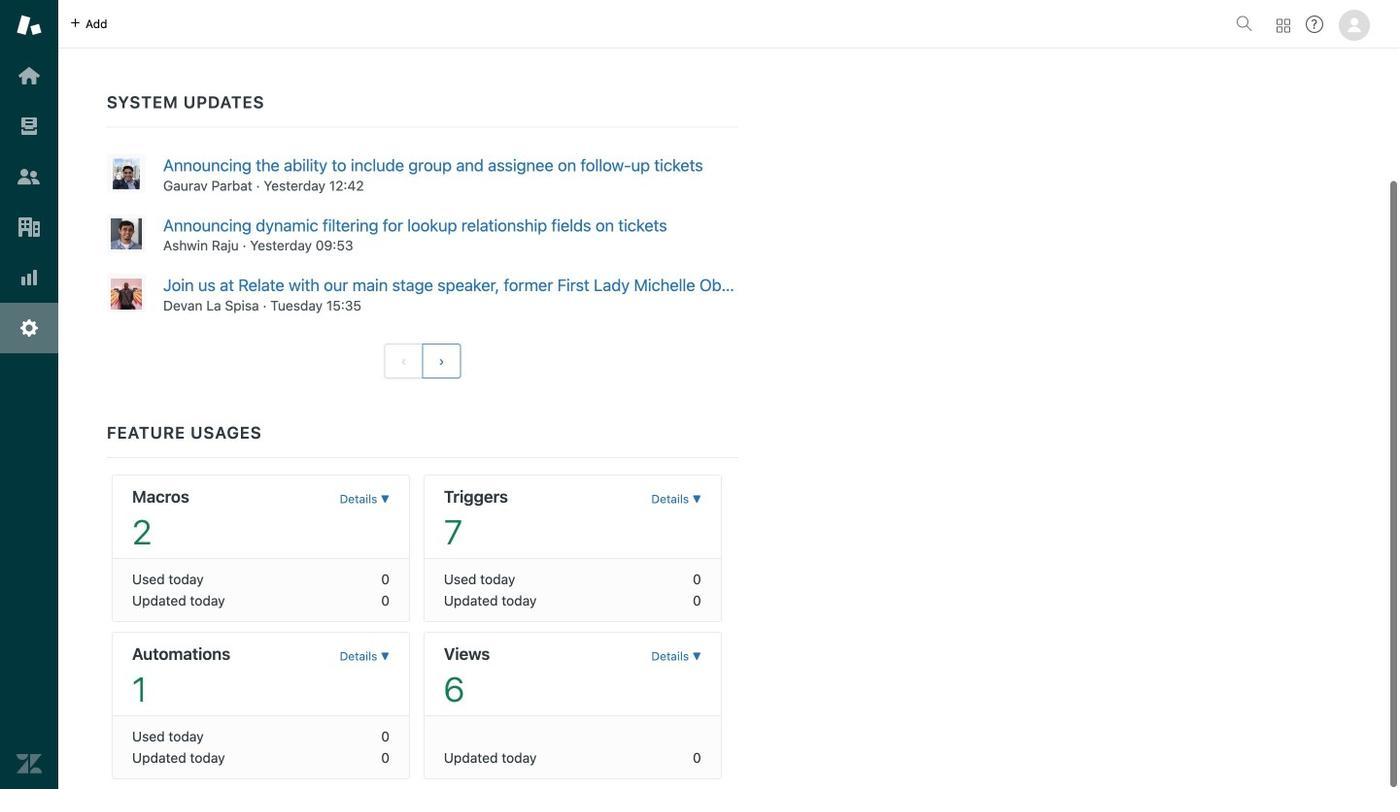 Task type: vqa. For each thing, say whether or not it's contained in the screenshot.
arrow down image
no



Task type: locate. For each thing, give the bounding box(es) containing it.
zendesk image
[[17, 752, 42, 777]]

zendesk support image
[[17, 13, 42, 38]]

reporting image
[[17, 265, 42, 291]]

admin image
[[17, 316, 42, 341]]

customers image
[[17, 164, 42, 189]]



Task type: describe. For each thing, give the bounding box(es) containing it.
main element
[[0, 0, 58, 790]]

views image
[[17, 114, 42, 139]]

zendesk products image
[[1277, 19, 1290, 33]]

get help image
[[1306, 16, 1323, 33]]

organizations image
[[17, 215, 42, 240]]

get started image
[[17, 63, 42, 88]]



